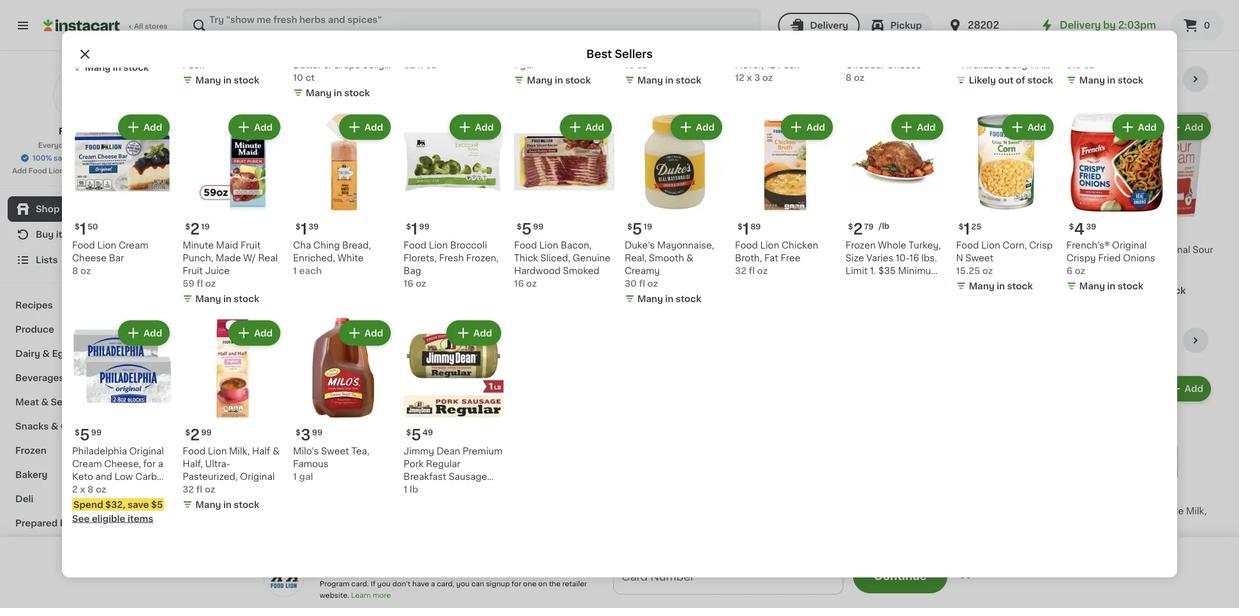Task type: locate. For each thing, give the bounding box(es) containing it.
tea, left jimmy
[[351, 447, 369, 456]]

food inside 'please enter the account information associated with your food lion mvp program card. if you don't have a card, you can signup for one on the retailer website.'
[[527, 569, 545, 576]]

sellers inside dialog
[[615, 49, 653, 60]]

lion inside 'please enter the account information associated with your food lion mvp program card. if you don't have a card, you can signup for one on the retailer website.'
[[546, 569, 561, 576]]

original down half
[[240, 473, 275, 482]]

original inside 1 food lion original sour cream
[[1156, 246, 1190, 254]]

hardwood
[[514, 267, 561, 276]]

milk, left half
[[229, 447, 250, 456]]

fat up butter
[[764, 254, 778, 263]]

0 horizontal spatial duke's
[[421, 246, 451, 254]]

lean
[[604, 246, 626, 254]]

0 vertical spatial sellers
[[615, 49, 653, 60]]

lb
[[410, 486, 418, 495]]

39 inside $ 4 39
[[1086, 223, 1096, 231]]

& down the broccoli
[[483, 258, 490, 267]]

cheese inside food lion natural shredded sharp cheddar cheese 8 oz
[[887, 61, 921, 69]]

1 item carousel region from the top
[[191, 66, 1214, 318]]

59
[[183, 280, 195, 288]]

1 horizontal spatial 19
[[210, 489, 219, 496]]

2 up minute
[[190, 222, 200, 237]]

learn
[[351, 592, 371, 599]]

real, down $ 1 99
[[421, 258, 443, 267]]

food inside 3 food lion milk, 2% reduced fat 1 gal
[[994, 246, 1017, 254]]

likely
[[969, 76, 996, 85]]

food lion logo image left please
[[264, 557, 304, 597]]

food
[[183, 35, 206, 44], [846, 35, 869, 44], [59, 127, 82, 136], [29, 167, 47, 175], [72, 241, 95, 250], [404, 241, 427, 250], [514, 241, 537, 250], [735, 241, 758, 250], [956, 241, 979, 250], [650, 246, 673, 254], [880, 246, 903, 254], [536, 246, 558, 254], [994, 246, 1017, 254], [1109, 246, 1132, 254], [183, 447, 206, 456], [191, 507, 214, 516], [1109, 507, 1132, 516], [527, 569, 545, 576]]

5 for philadelphia original cream cheese, for a keto and low carb lifestyle
[[80, 428, 90, 444]]

1 vertical spatial $ 5 99
[[75, 428, 102, 444]]

milk
[[191, 334, 221, 347]]

original up onions
[[1112, 241, 1147, 250]]

$ for food lion cream cheese bar
[[75, 223, 80, 231]]

3 up milo's sweet tea, famous 1 gal
[[301, 428, 311, 444]]

2 for $ 2
[[658, 226, 668, 242]]

whole inside frozen whole turkey, size varies 10-16 lbs. limit 1. $35 minimum purchase required.
[[878, 241, 906, 250]]

19 for 5
[[644, 223, 652, 231]]

0 inside button
[[1204, 21, 1210, 30]]

cream down heavy
[[925, 258, 954, 267]]

1 vertical spatial fresh
[[191, 589, 231, 603]]

1 horizontal spatial smooth
[[649, 254, 684, 263]]

28202 button
[[948, 8, 1024, 43]]

whole up 10-
[[878, 241, 906, 250]]

$ 2
[[653, 226, 668, 242]]

0 horizontal spatial creamy
[[421, 271, 456, 280]]

0 vertical spatial milo's
[[306, 246, 332, 254]]

grape
[[805, 271, 832, 280]]

0 vertical spatial value
[[258, 48, 282, 57]]

0 vertical spatial tea,
[[364, 246, 382, 254]]

add button inside product 'group'
[[243, 116, 292, 139]]

1 horizontal spatial 30
[[625, 280, 637, 288]]

whole
[[878, 241, 906, 250], [261, 507, 289, 516], [1156, 507, 1184, 516]]

2 horizontal spatial 19
[[644, 223, 652, 231]]

crisp
[[1029, 241, 1053, 250]]

thick
[[514, 254, 538, 263]]

oz inside food lion milk, half & half, ultra- pasteurized, original 32 fl oz
[[205, 486, 215, 495]]

4 for 4
[[1074, 222, 1085, 237]]

food lion chicken boneless breast value pack
[[183, 35, 282, 69], [650, 246, 750, 280]]

on inside 'please enter the account information associated with your food lion mvp program card. if you don't have a card, you can signup for one on the retailer website.'
[[538, 581, 547, 588]]

0 horizontal spatial on
[[538, 581, 547, 588]]

original left 'sour'
[[1156, 246, 1190, 254]]

$ for food lion chicken broth, fat free
[[738, 223, 743, 231]]

to down "guarantee"
[[117, 167, 124, 175]]

save inside 'spend $32, save $5 see eligible items'
[[128, 501, 149, 510]]

a down information
[[431, 581, 435, 588]]

3 right the cha
[[314, 226, 324, 242]]

0 horizontal spatial you
[[377, 581, 391, 588]]

milk, left 2%
[[1041, 246, 1061, 254]]

mvp inside 'please enter the account information associated with your food lion mvp program card. if you don't have a card, you can signup for one on the retailer website.'
[[563, 569, 579, 576]]

0 horizontal spatial for
[[143, 460, 156, 469]]

1 39 from the left
[[309, 223, 319, 231]]

0 horizontal spatial fat
[[764, 254, 778, 263]]

0 vertical spatial item carousel region
[[191, 66, 1214, 318]]

1 vertical spatial item carousel region
[[191, 328, 1214, 573]]

0 horizontal spatial 19
[[201, 223, 210, 231]]

1 horizontal spatial 8
[[87, 486, 94, 495]]

cheese down buy it again link
[[72, 254, 107, 263]]

product group
[[72, 112, 172, 278], [183, 112, 283, 308], [293, 112, 393, 278], [404, 112, 504, 290], [514, 112, 614, 290], [625, 112, 725, 308], [735, 112, 835, 278], [846, 112, 946, 288], [956, 112, 1056, 295], [1067, 112, 1167, 295], [191, 112, 296, 287], [306, 112, 411, 282], [421, 112, 525, 313], [536, 112, 640, 287], [650, 112, 755, 300], [765, 112, 869, 313], [880, 112, 984, 282], [994, 112, 1099, 300], [1109, 112, 1214, 300], [72, 318, 172, 526], [183, 318, 283, 514], [293, 318, 393, 484], [404, 318, 504, 497], [191, 374, 296, 548], [306, 374, 411, 561], [421, 374, 525, 548], [1109, 374, 1214, 543]]

0 horizontal spatial cheese
[[72, 254, 107, 263]]

3 up reduced
[[1002, 226, 1012, 242]]

out
[[998, 76, 1014, 85]]

for inside 'please enter the account information associated with your food lion mvp program card. if you don't have a card, you can signup for one on the retailer website.'
[[512, 581, 521, 588]]

food lion whole milk, vitamin d
[[1109, 507, 1207, 529]]

1 horizontal spatial breast
[[694, 258, 723, 267]]

0 horizontal spatial mvp
[[66, 167, 83, 175]]

duke's down $ 1 99
[[421, 246, 451, 254]]

you down associated
[[456, 581, 470, 588]]

2 horizontal spatial whole
[[1156, 507, 1184, 516]]

0 horizontal spatial food lion chicken boneless breast value pack
[[183, 35, 282, 69]]

fat down crisp
[[1037, 258, 1052, 267]]

19 left the 69
[[201, 223, 210, 231]]

of
[[1016, 76, 1025, 85]]

item carousel region
[[191, 66, 1214, 318], [191, 328, 1214, 573]]

cream down french's®
[[1109, 258, 1139, 267]]

stock
[[123, 63, 149, 72], [234, 76, 259, 85], [565, 76, 591, 85], [676, 76, 701, 85], [1028, 76, 1053, 85], [1118, 76, 1143, 85], [344, 89, 370, 98], [243, 274, 268, 283], [587, 274, 612, 283], [1007, 282, 1033, 291], [1118, 282, 1143, 291], [701, 286, 727, 295], [1046, 286, 1071, 295], [1160, 286, 1186, 295], [234, 295, 259, 304], [676, 295, 701, 304], [234, 501, 259, 510]]

1 vertical spatial the
[[549, 581, 561, 588]]

0 vertical spatial 0
[[1204, 21, 1210, 30]]

2 up "half,"
[[190, 428, 200, 444]]

1 horizontal spatial 4
[[1074, 222, 1085, 237]]

carb
[[135, 473, 157, 482]]

1 horizontal spatial each
[[299, 267, 322, 276]]

program down 100% satisfaction guarantee in the top of the page
[[84, 167, 115, 175]]

5 left 49
[[411, 428, 421, 444]]

made
[[216, 254, 241, 263]]

30 down lean
[[625, 280, 637, 288]]

lion inside 3 food lion milk, 2% reduced fat 1 gal
[[1020, 246, 1039, 254]]

0 horizontal spatial sellers
[[227, 72, 275, 86]]

2 right $ 5 19
[[658, 226, 668, 242]]

1 vertical spatial value
[[725, 258, 750, 267]]

1 vertical spatial tea,
[[351, 447, 369, 456]]

mvp up delivery
[[563, 569, 579, 576]]

$32,
[[105, 501, 125, 510]]

please enter the account information associated with your food lion mvp program card. if you don't have a card, you can signup for one on the retailer website.
[[320, 569, 587, 599]]

for up carb
[[143, 460, 156, 469]]

1 horizontal spatial x
[[747, 73, 752, 82]]

treatment tracker modal dialog
[[166, 563, 1239, 609]]

many in stock button
[[72, 0, 172, 76]]

99 for philadelphia original cream cheese, for a keto and low carb lifestyle
[[91, 430, 102, 437]]

famous down ching
[[306, 258, 342, 267]]

boneless inside item carousel region
[[650, 258, 692, 267]]

& inside $ 5 duke's mayonnaise, real, smooth & creamy 30 fl oz
[[483, 258, 490, 267]]

food lion milk, half & half, ultra- pasteurized, original 32 fl oz
[[183, 447, 280, 495]]

0 vertical spatial boneless
[[183, 48, 224, 57]]

& left the candy
[[51, 422, 58, 431]]

1 horizontal spatial creamy
[[625, 267, 660, 276]]

12 down soup,
[[766, 61, 775, 69]]

best inside dialog
[[586, 49, 612, 60]]

2 for $ 2 79 /lb
[[853, 222, 863, 237]]

food lion chicken boneless breast value pack inside item carousel region
[[650, 246, 750, 280]]

2 item carousel region from the top
[[191, 328, 1214, 573]]

0 horizontal spatial 0
[[199, 226, 210, 242]]

item carousel region containing 0
[[191, 66, 1214, 318]]

5 left $ 5
[[522, 222, 532, 237]]

qualify.
[[784, 576, 824, 587]]

cheese inside 'food lion cream cheese bar 8 oz'
[[72, 254, 107, 263]]

smucker's uncrustables peanut butter & grape jelly sandwich
[[765, 246, 858, 293]]

2 inside item carousel region
[[658, 226, 668, 242]]

to inside treatment tracker modal 'dialog'
[[770, 576, 781, 587]]

1 horizontal spatial on
[[604, 576, 619, 587]]

0 horizontal spatial 39
[[309, 223, 319, 231]]

snacks & candy link
[[8, 415, 155, 439]]

8 inside food lion natural shredded sharp cheddar cheese 8 oz
[[846, 73, 852, 82]]

smooth down the broccoli
[[445, 258, 480, 267]]

2 horizontal spatial 8
[[846, 73, 852, 82]]

1 horizontal spatial delivery
[[1060, 21, 1101, 30]]

5 up florets,
[[428, 226, 439, 242]]

99 up milo's sweet tea, famous 1 gal
[[312, 430, 323, 437]]

cream up bar
[[119, 241, 148, 250]]

$ inside $ 0 69
[[194, 228, 199, 235]]

$ 5 duke's mayonnaise, real, smooth & creamy 30 fl oz
[[421, 226, 510, 293]]

all stores
[[134, 23, 168, 30]]

food lion link
[[53, 66, 109, 138]]

signup
[[486, 581, 510, 588]]

sweet inside the $ 3 milo's sweet tea, famous 1 gal
[[334, 246, 362, 254]]

$ inside $ 4 39
[[1069, 223, 1074, 231]]

jimmy dean premium pork regular breakfast sausage roll
[[404, 447, 503, 495]]

on left next
[[604, 576, 619, 587]]

12 down flavor,
[[735, 73, 745, 82]]

a inside 'please enter the account information associated with your food lion mvp program card. if you don't have a card, you can signup for one on the retailer website.'
[[431, 581, 435, 588]]

5 up sliced,
[[543, 226, 553, 242]]

$ inside $ 1 99
[[406, 223, 411, 231]]

0 horizontal spatial frozen
[[15, 447, 46, 456]]

best inside item carousel region
[[191, 72, 224, 86]]

each inside green bell pepper 1 each
[[197, 258, 220, 267]]

& inside duke's mayonnaise, real, smooth & creamy 30 fl oz
[[687, 254, 694, 263]]

$1.59 element
[[1109, 483, 1214, 505]]

pasteurized,
[[183, 473, 238, 482]]

food lion logo image up 'food lion'
[[53, 66, 109, 123]]

0 horizontal spatial program
[[84, 167, 115, 175]]

$ 5 99 for philadelphia original cream cheese, for a keto and low carb lifestyle
[[75, 428, 102, 444]]

1 lb
[[404, 486, 418, 495]]

tea, right white
[[364, 246, 382, 254]]

x down keto
[[80, 486, 85, 495]]

sweet
[[334, 246, 362, 254], [966, 254, 994, 263], [321, 447, 349, 456]]

1 vertical spatial sellers
[[227, 72, 275, 86]]

$ for food lion bacon, thick sliced, genuine hardwood smoked
[[517, 223, 522, 231]]

lion inside food lion natural shredded sharp cheddar cheese 8 oz
[[871, 35, 890, 44]]

5 for food lion bacon, thick sliced, genuine hardwood smoked
[[522, 222, 532, 237]]

duke's mayonnaise, real, smooth & creamy 30 fl oz
[[625, 241, 714, 288]]

$ 5 99
[[517, 222, 544, 237], [75, 428, 102, 444]]

19 down pasteurized,
[[210, 489, 219, 496]]

lion inside food lion broccoli florets, fresh frozen, bag 16 oz
[[429, 241, 448, 250]]

0 horizontal spatial x
[[80, 486, 85, 495]]

milk, inside 3 food lion milk, 2% reduced fat 1 gal
[[1041, 246, 1061, 254]]

0 horizontal spatial to
[[117, 167, 124, 175]]

0 vertical spatial food lion chicken boneless breast value pack
[[183, 35, 282, 69]]

1 horizontal spatial the
[[549, 581, 561, 588]]

2 x 8 oz
[[72, 486, 106, 495]]

recipes
[[15, 301, 53, 310]]

& down $2.69 per pound element
[[687, 254, 694, 263]]

save up items
[[128, 501, 149, 510]]

16 oz
[[625, 61, 647, 69]]

& inside snacks & candy link
[[51, 422, 58, 431]]

lion inside 'food lion cream cheese bar 8 oz'
[[97, 241, 116, 250]]

for down "your"
[[512, 581, 521, 588]]

0 vertical spatial fruit
[[241, 241, 261, 250]]

99 up "thick"
[[533, 223, 544, 231]]

pack inside item carousel region
[[650, 271, 672, 280]]

on
[[604, 576, 619, 587], [538, 581, 547, 588]]

you right if at the left of page
[[377, 581, 391, 588]]

smooth down $ 2
[[649, 254, 684, 263]]

a left "half,"
[[158, 460, 163, 469]]

$ inside $ 3 19
[[194, 489, 199, 496]]

on right one
[[538, 581, 547, 588]]

creamy down florets,
[[421, 271, 456, 280]]

food inside food lion chicken broth, fat free 32 fl oz
[[735, 241, 758, 250]]

fl inside duke's mayonnaise, real, smooth & creamy 30 fl oz
[[639, 280, 645, 288]]

prepared foods link
[[8, 512, 155, 536]]

1 horizontal spatial duke's
[[625, 241, 655, 250]]

0 vertical spatial best
[[586, 49, 612, 60]]

$ 5 99 up "thick"
[[517, 222, 544, 237]]

1 horizontal spatial best
[[586, 49, 612, 60]]

sellers up the 16 oz
[[615, 49, 653, 60]]

1 vertical spatial a
[[431, 581, 435, 588]]

whole down food lion milk, half & half, ultra- pasteurized, original 32 fl oz
[[261, 507, 289, 516]]

99 for food lion broccoli florets, fresh frozen, bag
[[419, 223, 430, 231]]

food inside 'food lion cream cheese bar 8 oz'
[[72, 241, 95, 250]]

0 horizontal spatial whole
[[261, 507, 289, 516]]

oz inside minute maid fruit punch, made w/ real fruit juice 59 fl oz
[[205, 280, 216, 288]]

lion inside food lion whole milk, vitamin d
[[1134, 507, 1153, 516]]

5 left $ 2
[[632, 222, 642, 237]]

account
[[379, 569, 408, 576]]

in
[[113, 63, 121, 72], [223, 76, 232, 85], [555, 76, 563, 85], [665, 76, 674, 85], [1107, 76, 1116, 85], [334, 89, 342, 98], [232, 274, 240, 283], [576, 274, 585, 283], [997, 282, 1005, 291], [1107, 282, 1116, 291], [691, 286, 699, 295], [1035, 286, 1043, 295], [1150, 286, 1158, 295], [223, 295, 232, 304], [665, 295, 674, 304], [223, 501, 232, 510]]

1 vertical spatial milo's
[[293, 447, 319, 456]]

pickup
[[890, 21, 922, 30]]

$ 5 49
[[406, 428, 433, 444]]

add
[[144, 123, 162, 132], [254, 123, 273, 132], [365, 123, 383, 132], [475, 123, 494, 132], [586, 123, 604, 132], [696, 123, 715, 132], [807, 123, 825, 132], [917, 123, 936, 132], [1028, 123, 1046, 132], [1138, 123, 1157, 132], [267, 123, 286, 132], [382, 123, 400, 132], [496, 123, 515, 132], [611, 123, 630, 132], [726, 123, 745, 132], [841, 123, 859, 132], [955, 123, 974, 132], [1070, 123, 1089, 132], [1185, 123, 1203, 132], [12, 167, 27, 175], [144, 329, 162, 338], [254, 329, 273, 338], [365, 329, 383, 338], [475, 329, 494, 338], [496, 385, 515, 394], [1185, 385, 1203, 394], [706, 576, 728, 587]]

oz inside food lion bacon, thick sliced, genuine hardwood smoked 16 oz
[[526, 280, 537, 288]]

juice
[[205, 267, 230, 276]]

1 vertical spatial program
[[320, 581, 350, 588]]

$
[[75, 223, 80, 231], [185, 223, 190, 231], [296, 223, 301, 231], [406, 223, 411, 231], [517, 223, 522, 231], [627, 223, 632, 231], [738, 223, 743, 231], [848, 223, 853, 231], [959, 223, 964, 231], [1069, 223, 1074, 231], [194, 228, 199, 235], [423, 228, 428, 235], [653, 228, 658, 235], [882, 228, 887, 235], [309, 228, 314, 235], [538, 228, 543, 235], [75, 430, 80, 437], [185, 430, 190, 437], [296, 430, 301, 437], [406, 430, 411, 437], [194, 489, 199, 496]]

3 inside 3 food lion milk, 2% reduced fat 1 gal
[[1002, 226, 1012, 242]]

1 horizontal spatial fresh
[[439, 254, 464, 263]]

4 right 79
[[887, 226, 898, 242]]

sweet inside 'food lion corn, crisp n sweet 15.25 oz'
[[966, 254, 994, 263]]

2 vertical spatial 8
[[87, 486, 94, 495]]

1 vertical spatial 12
[[735, 73, 745, 82]]

0 vertical spatial fresh
[[439, 254, 464, 263]]

famous inside milo's sweet tea, famous 1 gal
[[293, 460, 329, 469]]

sellers left 10
[[227, 72, 275, 86]]

1 vertical spatial famous
[[293, 460, 329, 469]]

4 for food lion heavy whipping cream
[[887, 226, 898, 242]]

breakfast
[[404, 473, 446, 482]]

0 vertical spatial a
[[158, 460, 163, 469]]

frozen
[[846, 241, 876, 250], [15, 447, 46, 456]]

oz inside food lion natural shredded sharp cheddar cheese 8 oz
[[854, 73, 865, 82]]

milo's down $ 3 99
[[293, 447, 319, 456]]

4 up french's®
[[1074, 222, 1085, 237]]

0 horizontal spatial each
[[197, 258, 220, 267]]

0 vertical spatial save
[[126, 167, 143, 175]]

None search field
[[182, 8, 761, 43]]

frozen whole turkey, size varies 10-16 lbs. limit 1. $35 minimum purchase required.
[[846, 241, 941, 288]]

2 you from the left
[[456, 581, 470, 588]]

creamy
[[625, 267, 660, 276], [421, 271, 456, 280]]

program up the website.
[[320, 581, 350, 588]]

& left eggs
[[42, 350, 50, 359]]

purchase
[[846, 280, 888, 288]]

99 up florets,
[[419, 223, 430, 231]]

best sellers dialog
[[62, 0, 1177, 578]]

& right half
[[273, 447, 280, 456]]

cheese
[[887, 61, 921, 69], [72, 254, 107, 263]]

bell
[[221, 246, 238, 254]]

1 horizontal spatial pack
[[650, 271, 672, 280]]

1 vertical spatial boneless
[[650, 258, 692, 267]]

produce
[[15, 325, 54, 334]]

1 horizontal spatial a
[[431, 581, 435, 588]]

bacon,
[[561, 241, 592, 250]]

a
[[158, 460, 163, 469], [431, 581, 435, 588]]

$ inside $ 5 19
[[627, 223, 632, 231]]

99 inside $ 3 99
[[312, 430, 323, 437]]

lion inside food lion milk, half & half, ultra- pasteurized, original 32 fl oz
[[208, 447, 227, 456]]

mvp down satisfaction
[[66, 167, 83, 175]]

1 vertical spatial to
[[770, 576, 781, 587]]

frozen up "bakery"
[[15, 447, 46, 456]]

milk, down $1.59 element
[[1186, 507, 1207, 516]]

milo's inside the $ 3 milo's sweet tea, famous 1 gal
[[306, 246, 332, 254]]

more
[[850, 578, 869, 585]]

4 inside best sellers dialog
[[1074, 222, 1085, 237]]

1 horizontal spatial you
[[456, 581, 470, 588]]

famous down $ 3 99
[[293, 460, 329, 469]]

original inside food lion milk, half & half, ultra- pasteurized, original 32 fl oz
[[240, 473, 275, 482]]

oz inside button
[[426, 61, 436, 69]]

noodle
[[735, 48, 768, 57]]

0 horizontal spatial 12
[[735, 73, 745, 82]]

& right 'meat'
[[41, 398, 49, 407]]

0 vertical spatial $ 5 99
[[517, 222, 544, 237]]

ching
[[313, 241, 340, 250]]

8 down cheddar
[[846, 73, 852, 82]]

1 inside 1 food lion original sour cream
[[1117, 226, 1123, 242]]

don't
[[392, 581, 411, 588]]

2 left 79
[[853, 222, 863, 237]]

2 39 from the left
[[1086, 223, 1096, 231]]

everyday
[[38, 142, 72, 149]]

10-
[[896, 254, 910, 263]]

beverages right 'hard'
[[40, 568, 89, 577]]

each down enriched,
[[299, 267, 322, 276]]

1 vertical spatial best sellers
[[191, 72, 275, 86]]

0 horizontal spatial boneless
[[183, 48, 224, 57]]

3 down pasteurized,
[[199, 488, 209, 503]]

19 left $ 2
[[644, 223, 652, 231]]

chicken inside food lion chicken broth, fat free 32 fl oz
[[782, 241, 818, 250]]

ct
[[305, 73, 315, 82]]

3 right next
[[649, 576, 657, 587]]

cheese down sharp
[[887, 61, 921, 69]]

1 horizontal spatial for
[[512, 581, 521, 588]]

0 vertical spatial 8
[[846, 73, 852, 82]]

maruchan ramen noodle soup, chicken flavor, 12 pack 12 x 3 oz
[[735, 35, 835, 82]]

& inside meat & seafood link
[[41, 398, 49, 407]]

1 vertical spatial for
[[512, 581, 521, 588]]

99 up philadelphia
[[91, 430, 102, 437]]

save down "guarantee"
[[126, 167, 143, 175]]

0 horizontal spatial value
[[258, 48, 282, 57]]

$ 5 99 up philadelphia
[[75, 428, 102, 444]]

gal inside milo's sweet tea, famous 1 gal
[[299, 473, 313, 482]]

x down flavor,
[[747, 73, 752, 82]]

$ 5
[[538, 226, 553, 242]]

$5
[[151, 501, 163, 510]]

30 down bag
[[421, 284, 433, 293]]

whole down $1.59 element
[[1156, 507, 1184, 516]]

food inside food lion whole milk, vitamin d
[[1109, 507, 1132, 516]]

beverages down dairy & eggs
[[15, 374, 64, 383]]

product group containing 0
[[191, 112, 296, 287]]

to right $10.00
[[770, 576, 781, 587]]

florets,
[[404, 254, 437, 263]]

0 vertical spatial best sellers
[[586, 49, 653, 60]]

1 vertical spatial cheese
[[72, 254, 107, 263]]

lbs.
[[922, 254, 937, 263]]

0 horizontal spatial 4
[[887, 226, 898, 242]]

frozen up size
[[846, 241, 876, 250]]

$ 1 89
[[738, 222, 761, 237]]

breast inside item carousel region
[[694, 258, 723, 267]]

8
[[846, 73, 852, 82], [72, 267, 78, 276], [87, 486, 94, 495]]

5 for jimmy dean premium pork regular breakfast sausage roll
[[411, 428, 421, 444]]

oz inside "maruchan ramen noodle soup, chicken flavor, 12 pack 12 x 3 oz"
[[762, 73, 773, 82]]

0 horizontal spatial mayonnaise,
[[453, 246, 510, 254]]

1 horizontal spatial fat
[[1037, 258, 1052, 267]]

the left retailer
[[549, 581, 561, 588]]

by
[[1103, 21, 1116, 30]]

best sellers inside dialog
[[586, 49, 653, 60]]

$ for food lion milk, half & half, ultra- pasteurized, original
[[185, 430, 190, 437]]

39 up french's®
[[1086, 223, 1096, 231]]

produce link
[[8, 318, 155, 342]]

32
[[404, 61, 415, 69], [735, 267, 747, 276], [880, 271, 891, 280], [183, 486, 194, 495]]

original up carb
[[129, 447, 164, 456]]

8 up recipes link
[[72, 267, 78, 276]]

0 horizontal spatial a
[[158, 460, 163, 469]]

0 horizontal spatial 8
[[72, 267, 78, 276]]

0 vertical spatial for
[[143, 460, 156, 469]]

green
[[191, 246, 219, 254]]

frozen for frozen
[[15, 447, 46, 456]]

delivery
[[1060, 21, 1101, 30], [810, 21, 848, 30]]

5 up philadelphia
[[80, 428, 90, 444]]

tea, inside the $ 3 milo's sweet tea, famous 1 gal
[[364, 246, 382, 254]]

to
[[117, 167, 124, 175], [770, 576, 781, 587]]

oz inside $ 5 duke's mayonnaise, real, smooth & creamy 30 fl oz
[[444, 284, 454, 293]]

milo's down the $ 1 39
[[306, 246, 332, 254]]

8.5
[[1067, 61, 1081, 69]]

39 up the cha
[[309, 223, 319, 231]]

0 vertical spatial breast
[[226, 48, 255, 57]]

0 horizontal spatial smooth
[[445, 258, 480, 267]]

many inside button
[[85, 63, 111, 72]]

0 horizontal spatial breast
[[226, 48, 255, 57]]

main content
[[0, 51, 1239, 609]]

4
[[1074, 222, 1085, 237], [887, 226, 898, 242]]

1 horizontal spatial real,
[[625, 254, 647, 263]]

duke's down $ 5 19
[[625, 241, 655, 250]]

a inside philadelphia original cream cheese, for a keto and low carb lifestyle
[[158, 460, 163, 469]]

1 horizontal spatial cheese
[[887, 61, 921, 69]]

99 up ultra-
[[201, 430, 212, 437]]

1 horizontal spatial whole
[[878, 241, 906, 250]]

cheddar
[[846, 61, 885, 69]]

best sellers
[[586, 49, 653, 60], [191, 72, 275, 86]]

1 horizontal spatial mvp
[[563, 569, 579, 576]]

delivery inside button
[[810, 21, 848, 30]]

food inside food lion milk, half & half, ultra- pasteurized, original 32 fl oz
[[183, 447, 206, 456]]

food lion logo image
[[53, 66, 109, 123], [264, 557, 304, 597]]

$ 5 99 for food lion bacon, thick sliced, genuine hardwood smoked
[[517, 222, 544, 237]]



Task type: vqa. For each thing, say whether or not it's contained in the screenshot.
DUKE'S in the $ 5 Duke'S Mayonnaise, Real, Smooth & Creamy 30 Fl Oz
yes



Task type: describe. For each thing, give the bounding box(es) containing it.
lion inside the food lion 80% lean ground beef chuck
[[561, 246, 580, 254]]

food lion broccoli florets, fresh frozen, bag 16 oz
[[404, 241, 499, 288]]

keto
[[72, 473, 93, 482]]

more button
[[834, 572, 884, 592]]

$ 1 50
[[75, 222, 98, 237]]

cream inside philadelphia original cream cheese, for a keto and low carb lifestyle
[[72, 460, 102, 469]]

milk, inside food lion whole milk, vitamin d
[[1186, 507, 1207, 516]]

value inside best sellers dialog
[[258, 48, 282, 57]]

0 vertical spatial beverages
[[15, 374, 64, 383]]

peanut
[[827, 258, 858, 267]]

delivery for delivery by 2:03pm
[[1060, 21, 1101, 30]]

delivery for delivery
[[810, 21, 848, 30]]

$ 1 99
[[406, 222, 430, 237]]

25
[[972, 223, 981, 231]]

french's®
[[1067, 241, 1110, 250]]

chuck
[[595, 258, 624, 267]]

fl inside food lion chicken broth, fat free 32 fl oz
[[749, 267, 755, 276]]

broccoli
[[450, 241, 487, 250]]

seafood
[[51, 398, 89, 407]]

food inside food lion natural shredded sharp cheddar cheese 8 oz
[[846, 35, 869, 44]]

learn more link
[[351, 592, 391, 599]]

$ 1 39
[[296, 222, 319, 237]]

$ 1 25
[[959, 222, 981, 237]]

mayonnaise, inside duke's mayonnaise, real, smooth & creamy 30 fl oz
[[657, 241, 714, 250]]

maruchan
[[735, 35, 780, 44]]

milk, inside food lion milk, half & half, ultra- pasteurized, original 32 fl oz
[[229, 447, 250, 456]]

deli
[[15, 495, 33, 504]]

32 inside food lion milk, half & half, ultra- pasteurized, original 32 fl oz
[[183, 486, 194, 495]]

32 inside $ 4 food lion heavy whipping cream 32 fl oz
[[880, 271, 891, 280]]

dairy & eggs link
[[8, 342, 155, 366]]

100% satisfaction guarantee button
[[20, 151, 143, 163]]

99 for food lion bacon, thick sliced, genuine hardwood smoked
[[533, 223, 544, 231]]

tea, inside milo's sweet tea, famous 1 gal
[[351, 447, 369, 456]]

30 inside $ 5 duke's mayonnaise, real, smooth & creamy 30 fl oz
[[421, 284, 433, 293]]

1 inside milo's sweet tea, famous 1 gal
[[293, 473, 297, 482]]

real, inside duke's mayonnaise, real, smooth & creamy 30 fl oz
[[625, 254, 647, 263]]

d
[[1145, 520, 1152, 529]]

1 inside green bell pepper 1 each
[[191, 258, 195, 267]]

pack inside "maruchan ramen noodle soup, chicken flavor, 12 pack 12 x 3 oz"
[[778, 61, 799, 69]]

16 inside food lion bacon, thick sliced, genuine hardwood smoked 16 oz
[[514, 280, 524, 288]]

delivery by 2:03pm
[[1060, 21, 1156, 30]]

frozen for frozen whole turkey, size varies 10-16 lbs. limit 1. $35 minimum purchase required.
[[846, 241, 876, 250]]

$2.69 per pound element
[[650, 222, 755, 244]]

30 inside duke's mayonnaise, real, smooth & creamy 30 fl oz
[[625, 280, 637, 288]]

with
[[492, 569, 507, 576]]

free
[[529, 576, 553, 587]]

$ inside $ 5 duke's mayonnaise, real, smooth & creamy 30 fl oz
[[423, 228, 428, 235]]

milk, down food lion milk, half & half, ultra- pasteurized, original 32 fl oz
[[238, 507, 259, 516]]

cream inside $ 4 food lion heavy whipping cream 32 fl oz
[[925, 258, 954, 267]]

$ 4 food lion heavy whipping cream 32 fl oz
[[880, 226, 955, 280]]

fl inside $ 5 duke's mayonnaise, real, smooth & creamy 30 fl oz
[[435, 284, 441, 293]]

0 horizontal spatial the
[[365, 569, 377, 576]]

cha
[[293, 241, 311, 250]]

spend $32, save $5 see eligible items
[[72, 501, 163, 524]]

food lion 80% lean ground beef chuck
[[536, 246, 626, 267]]

2 for $ 2 99
[[190, 428, 200, 444]]

$5.99 per pound element
[[536, 222, 640, 244]]

99 for milo's sweet tea, famous
[[312, 430, 323, 437]]

food inside 1 food lion original sour cream
[[1109, 246, 1132, 254]]

39 for 1
[[309, 223, 319, 231]]

service type group
[[778, 13, 932, 38]]

close image
[[959, 569, 972, 582]]

bar
[[109, 254, 124, 263]]

3 inside "maruchan ramen noodle soup, chicken flavor, 12 pack 12 x 3 oz"
[[754, 73, 760, 82]]

sweet inside milo's sweet tea, famous 1 gal
[[321, 447, 349, 456]]

32 inside food lion chicken broth, fat free 32 fl oz
[[735, 267, 747, 276]]

$ for food lion milk, whole
[[194, 489, 199, 496]]

69
[[211, 228, 222, 235]]

$ for cha ching bread, enriched, white
[[296, 223, 301, 231]]

original inside french's® original crispy fried onions 6 oz
[[1112, 241, 1147, 250]]

instacart logo image
[[43, 18, 120, 33]]

0 vertical spatial food lion logo image
[[53, 66, 109, 123]]

add inside add food lion mvp program to save link
[[12, 167, 27, 175]]

get free delivery on next 3 orders • add $10.00 to qualify.
[[506, 576, 824, 587]]

sellers inside item carousel region
[[227, 72, 275, 86]]

dairy & eggs
[[15, 350, 75, 359]]

food inside food lion bacon, thick sliced, genuine hardwood smoked 16 oz
[[514, 241, 537, 250]]

fat inside food lion chicken broth, fat free 32 fl oz
[[764, 254, 778, 263]]

view
[[1066, 75, 1089, 84]]

food lion chicken broth, fat free 32 fl oz
[[735, 241, 818, 276]]

food lion corn, crisp n sweet 15.25 oz
[[956, 241, 1053, 276]]

creamy inside duke's mayonnaise, real, smooth & creamy 30 fl oz
[[625, 267, 660, 276]]

mayonnaise, inside $ 5 duke's mayonnaise, real, smooth & creamy 30 fl oz
[[453, 246, 510, 254]]

gal inside 3 food lion milk, 2% reduced fat 1 gal
[[1000, 271, 1014, 280]]

$ for philadelphia original cream cheese, for a keto and low carb lifestyle
[[75, 430, 80, 437]]

please
[[320, 569, 343, 576]]

shop
[[36, 205, 60, 214]]

100%
[[33, 155, 52, 162]]

and
[[95, 473, 112, 482]]

pickup button
[[860, 13, 932, 38]]

2 vertical spatial fruit
[[234, 589, 267, 603]]

minute maid fruit punch, made w/ real fruit juice 59 fl oz
[[183, 241, 278, 288]]

chicken inside item carousel region
[[697, 246, 733, 254]]

oz inside food lion broccoli florets, fresh frozen, bag 16 oz
[[416, 280, 426, 288]]

frozen link
[[8, 439, 155, 463]]

16 inside frozen whole turkey, size varies 10-16 lbs. limit 1. $35 minimum purchase required.
[[910, 254, 919, 263]]

lion inside food lion chicken broth, fat free 32 fl oz
[[760, 241, 779, 250]]

add food lion mvp program to save link
[[12, 166, 151, 176]]

in inside button
[[113, 63, 121, 72]]

duke's inside duke's mayonnaise, real, smooth & creamy 30 fl oz
[[625, 241, 655, 250]]

philadelphia original cream cheese, for a keto and low carb lifestyle
[[72, 447, 164, 495]]

breast inside best sellers dialog
[[226, 48, 255, 57]]

1 vertical spatial beverages
[[40, 568, 89, 577]]

19 for 2
[[201, 223, 210, 231]]

dairy
[[15, 350, 40, 359]]

item carousel region containing 3
[[191, 328, 1214, 573]]

oz inside $ 4 food lion heavy whipping cream 32 fl oz
[[902, 271, 912, 280]]

real, inside $ 5 duke's mayonnaise, real, smooth & creamy 30 fl oz
[[421, 258, 443, 267]]

2 down keto
[[72, 486, 78, 495]]

49
[[423, 430, 433, 437]]

smooth inside $ 5 duke's mayonnaise, real, smooth & creamy 30 fl oz
[[445, 258, 480, 267]]

boneless inside best sellers dialog
[[183, 48, 224, 57]]

minute
[[183, 241, 214, 250]]

oz inside food lion chicken broth, fat free 32 fl oz
[[757, 267, 768, 276]]

1 vertical spatial fruit
[[183, 267, 203, 276]]

philadelphia
[[72, 447, 127, 456]]

add inside treatment tracker modal 'dialog'
[[706, 576, 728, 587]]

3 inside the $ 3 milo's sweet tea, famous 1 gal
[[314, 226, 324, 242]]

n
[[956, 254, 963, 263]]

broth,
[[735, 254, 762, 263]]

original inside philadelphia original cream cheese, for a keto and low carb lifestyle
[[129, 447, 164, 456]]

duke's inside $ 5 duke's mayonnaise, real, smooth & creamy 30 fl oz
[[421, 246, 451, 254]]

creamy inside $ 5 duke's mayonnaise, real, smooth & creamy 30 fl oz
[[421, 271, 456, 280]]

view all (30+)
[[1066, 75, 1128, 84]]

smoked
[[563, 267, 600, 276]]

32 inside button
[[404, 61, 415, 69]]

$ 2 99
[[185, 428, 212, 444]]

lion inside $ 4 food lion heavy whipping cream 32 fl oz
[[905, 246, 924, 254]]

0 horizontal spatial fresh
[[191, 589, 231, 603]]

1 inside 3 food lion milk, 2% reduced fat 1 gal
[[994, 271, 998, 280]]

bakery link
[[8, 463, 155, 487]]

& inside dairy & eggs link
[[42, 350, 50, 359]]

food lion cream cheese bar 8 oz
[[72, 241, 148, 276]]

79
[[864, 223, 874, 231]]

recipes link
[[8, 294, 155, 318]]

$ 3 99
[[296, 428, 323, 444]]

2 for $ 2 19
[[190, 222, 200, 237]]

corn,
[[1003, 241, 1027, 250]]

$ for minute maid fruit punch, made w/ real fruit juice
[[185, 223, 190, 231]]

$ 0 69
[[194, 226, 222, 242]]

6
[[1067, 267, 1073, 276]]

0 vertical spatial program
[[84, 167, 115, 175]]

$ 5 19
[[627, 222, 652, 237]]

5 for duke's mayonnaise, real, smooth & creamy
[[632, 222, 642, 237]]

milo's inside milo's sweet tea, famous 1 gal
[[293, 447, 319, 456]]

$ for green bell pepper
[[194, 228, 199, 235]]

best sellers inside item carousel region
[[191, 72, 275, 86]]

cheese,
[[104, 460, 141, 469]]

$ for milo's sweet tea, famous
[[296, 430, 301, 437]]

Card Number text field
[[614, 559, 843, 595]]

food inside 'food lion corn, crisp n sweet 15.25 oz'
[[956, 241, 979, 250]]

lion inside 1 food lion original sour cream
[[1134, 246, 1153, 254]]

buy it again link
[[8, 222, 155, 248]]

39 for 4
[[1086, 223, 1096, 231]]

bag
[[404, 267, 421, 276]]

$ for jimmy dean premium pork regular breakfast sausage roll
[[406, 430, 411, 437]]

lion inside food lion bacon, thick sliced, genuine hardwood smoked 16 oz
[[539, 241, 558, 250]]

buy it again
[[36, 230, 90, 239]]

1 gal
[[514, 61, 534, 69]]

99 for food lion milk, half & half, ultra- pasteurized, original
[[201, 430, 212, 437]]

$ for french's® original crispy fried onions
[[1069, 223, 1074, 231]]

0 inside product 'group'
[[199, 226, 210, 242]]

$ for food lion broccoli florets, fresh frozen, bag
[[406, 223, 411, 231]]

1 you from the left
[[377, 581, 391, 588]]

required.
[[890, 280, 933, 288]]

flavor,
[[735, 61, 764, 69]]

items
[[128, 515, 153, 524]]

0 horizontal spatial pack
[[183, 61, 204, 69]]

heavy
[[926, 246, 955, 254]]

lists link
[[8, 248, 155, 273]]

$ 3 milo's sweet tea, famous 1 gal
[[306, 226, 382, 280]]

your
[[509, 569, 525, 576]]

eligible
[[92, 515, 125, 524]]

low
[[115, 473, 133, 482]]

food lion chicken boneless breast value pack inside best sellers dialog
[[183, 35, 282, 69]]

$ inside $ 4 food lion heavy whipping cream 32 fl oz
[[882, 228, 887, 235]]

famous inside the $ 3 milo's sweet tea, famous 1 gal
[[306, 258, 342, 267]]

oz inside french's® original crispy fried onions 6 oz
[[1075, 267, 1086, 276]]

pork
[[404, 460, 424, 469]]

whole inside food lion whole milk, vitamin d
[[1156, 507, 1184, 516]]

each inside cha ching bread, enriched, white 1 each
[[299, 267, 322, 276]]

0 vertical spatial mvp
[[66, 167, 83, 175]]

for inside philadelphia original cream cheese, for a keto and low carb lifestyle
[[143, 460, 156, 469]]

0 vertical spatial to
[[117, 167, 124, 175]]

oz inside 'food lion cream cheese bar 8 oz'
[[80, 267, 91, 276]]

in inside product 'group'
[[232, 274, 240, 283]]

varies
[[866, 254, 894, 263]]

1 vertical spatial food lion logo image
[[264, 557, 304, 597]]

all stores link
[[43, 8, 168, 43]]

19 for 3
[[210, 489, 219, 496]]

100% satisfaction guarantee
[[33, 155, 135, 162]]

1 inside cha ching bread, enriched, white 1 each
[[293, 267, 297, 276]]

main content containing 0
[[0, 51, 1239, 609]]

$ inside $ 2
[[653, 228, 658, 235]]

$ for food lion corn, crisp n sweet
[[959, 223, 964, 231]]

snacks & candy
[[15, 422, 91, 431]]

green bell pepper 1 each
[[191, 246, 273, 267]]

& inside food lion milk, half & half, ultra- pasteurized, original 32 fl oz
[[273, 447, 280, 456]]

1 vertical spatial x
[[80, 486, 85, 495]]

$2.79 per pound element
[[846, 218, 946, 239]]

1 horizontal spatial 12
[[766, 61, 775, 69]]

fresh fruit
[[191, 589, 267, 603]]

sharp
[[892, 48, 918, 57]]

uncrustables
[[765, 258, 825, 267]]

$ for duke's mayonnaise, real, smooth & creamy
[[627, 223, 632, 231]]

$ 2 19
[[185, 222, 210, 237]]

cream inside 1 food lion original sour cream
[[1109, 258, 1139, 267]]



